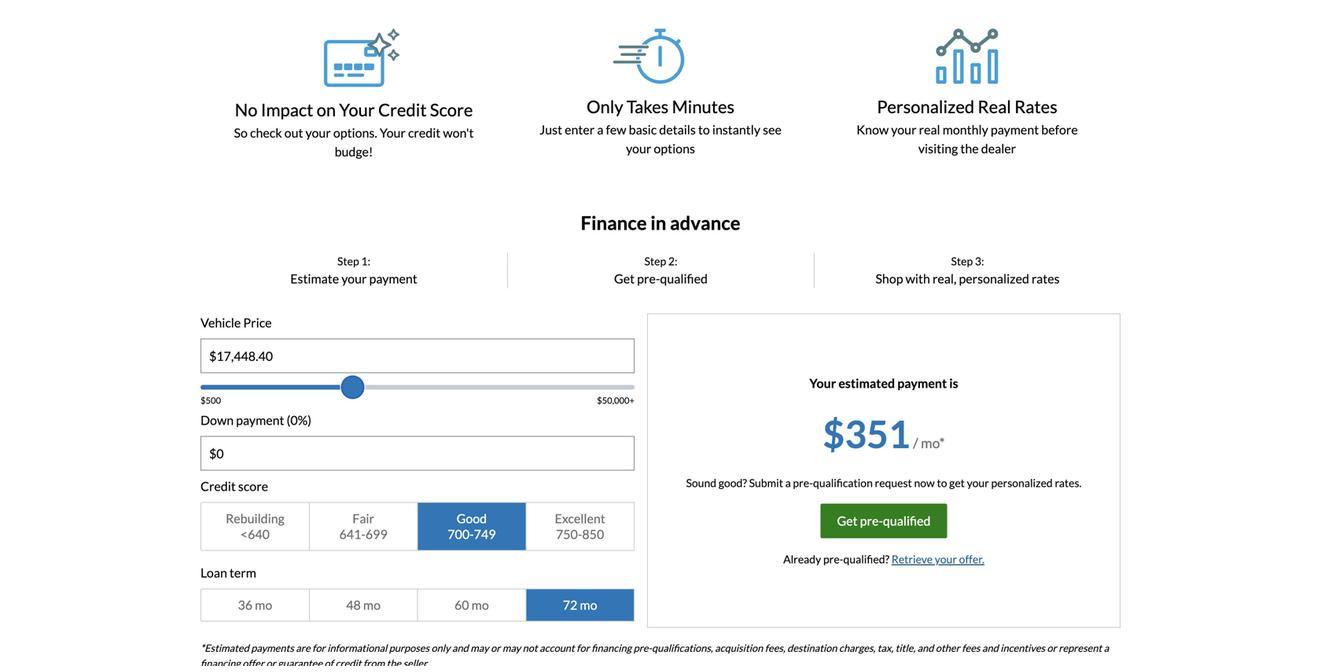 Task type: locate. For each thing, give the bounding box(es) containing it.
real,
[[933, 271, 957, 286]]

2 vertical spatial your
[[810, 376, 836, 391]]

mo for 72 mo
[[580, 598, 597, 613]]

rates
[[1015, 96, 1058, 117]]

already
[[783, 553, 821, 566]]

excellent 750-850
[[555, 511, 605, 542]]

0 vertical spatial qualified
[[660, 271, 708, 286]]

1 horizontal spatial to
[[937, 476, 947, 490]]

2 horizontal spatial step
[[951, 255, 973, 268]]

0 vertical spatial the
[[961, 141, 979, 156]]

3 mo from the left
[[472, 598, 489, 613]]

mo right the 60
[[472, 598, 489, 613]]

1 vertical spatial qualified
[[883, 513, 931, 529]]

sound good? submit a pre-qualification request now to get your personalized rates.
[[686, 476, 1082, 490]]

0 horizontal spatial your
[[339, 99, 375, 120]]

pre-
[[637, 271, 660, 286], [793, 476, 813, 490], [860, 513, 883, 529], [823, 553, 844, 566], [634, 642, 652, 654]]

and right 'title,' in the right of the page
[[918, 642, 934, 654]]

0 vertical spatial credit
[[408, 125, 441, 140]]

options
[[654, 141, 695, 156]]

may
[[471, 642, 489, 654], [502, 642, 521, 654]]

1 horizontal spatial credit
[[378, 99, 427, 120]]

few
[[606, 122, 627, 137]]

qualified up retrieve
[[883, 513, 931, 529]]

credit inside "no impact on your credit score so check out your options. your credit won't budge!"
[[378, 99, 427, 120]]

1 may from the left
[[471, 642, 489, 654]]

your right the options.
[[380, 125, 406, 140]]

payment up dealer
[[991, 122, 1039, 137]]

0 horizontal spatial the
[[387, 657, 401, 666]]

qualification
[[813, 476, 873, 490]]

1 horizontal spatial get
[[837, 513, 858, 529]]

2 horizontal spatial a
[[1104, 642, 1109, 654]]

step inside step 2: get pre-qualified
[[645, 255, 666, 268]]

good?
[[719, 476, 747, 490]]

a right represent
[[1104, 642, 1109, 654]]

your down basic
[[626, 141, 651, 156]]

0 vertical spatial get
[[614, 271, 635, 286]]

1 vertical spatial personalized
[[991, 476, 1053, 490]]

and right only
[[452, 642, 469, 654]]

budge!
[[335, 144, 373, 159]]

rates.
[[1055, 476, 1082, 490]]

a left few
[[597, 122, 604, 137]]

2 and from the left
[[918, 642, 934, 654]]

dealer
[[981, 141, 1016, 156]]

mo
[[255, 598, 272, 613], [363, 598, 381, 613], [472, 598, 489, 613], [580, 598, 597, 613]]

your up the options.
[[339, 99, 375, 120]]

credit inside *estimated payments are for informational purposes only and may or may not account for financing pre-qualifications, acquisition fees, destination charges, tax, title, and other fees and incentives or represent a financing offer or guarantee of credit from the seller.
[[335, 657, 361, 666]]

48 mo
[[346, 598, 381, 613]]

or down the payments
[[266, 657, 276, 666]]

with
[[906, 271, 930, 286]]

1 and from the left
[[452, 642, 469, 654]]

36
[[238, 598, 253, 613]]

no
[[235, 99, 258, 120]]

your down 1:
[[341, 271, 367, 286]]

financing
[[592, 642, 632, 654], [201, 657, 241, 666]]

to down minutes
[[698, 122, 710, 137]]

step left 3:
[[951, 255, 973, 268]]

0 horizontal spatial step
[[337, 255, 359, 268]]

on
[[317, 99, 336, 120]]

payment
[[991, 122, 1039, 137], [369, 271, 417, 286], [898, 376, 947, 391], [236, 413, 284, 428]]

2 vertical spatial a
[[1104, 642, 1109, 654]]

0 vertical spatial to
[[698, 122, 710, 137]]

0 horizontal spatial a
[[597, 122, 604, 137]]

get inside step 2: get pre-qualified
[[614, 271, 635, 286]]

<640
[[241, 527, 270, 542]]

for
[[312, 642, 325, 654], [577, 642, 590, 654]]

0 horizontal spatial qualified
[[660, 271, 708, 286]]

credit left the score
[[378, 99, 427, 120]]

1 for from the left
[[312, 642, 325, 654]]

4 mo from the left
[[580, 598, 597, 613]]

step for payment
[[337, 255, 359, 268]]

financing down *estimated
[[201, 657, 241, 666]]

title,
[[896, 642, 916, 654]]

1 vertical spatial get
[[837, 513, 858, 529]]

0 vertical spatial credit
[[378, 99, 427, 120]]

2 for from the left
[[577, 642, 590, 654]]

just
[[540, 122, 562, 137]]

credit down informational
[[335, 657, 361, 666]]

mo for 60 mo
[[472, 598, 489, 613]]

payment left (0%) in the bottom left of the page
[[236, 413, 284, 428]]

for right account
[[577, 642, 590, 654]]

only
[[431, 642, 450, 654]]

1 vertical spatial financing
[[201, 657, 241, 666]]

destination
[[787, 642, 837, 654]]

1 vertical spatial your
[[380, 125, 406, 140]]

1 vertical spatial credit
[[201, 479, 236, 494]]

score
[[430, 99, 473, 120]]

mo for 48 mo
[[363, 598, 381, 613]]

step 2: get pre-qualified
[[614, 255, 708, 286]]

seller.
[[403, 657, 429, 666]]

$351 / mo*
[[823, 411, 945, 456]]

1 horizontal spatial and
[[918, 642, 934, 654]]

get down the qualification
[[837, 513, 858, 529]]

to left get
[[937, 476, 947, 490]]

2 horizontal spatial or
[[1047, 642, 1057, 654]]

estimate
[[290, 271, 339, 286]]

get pre-qualified
[[837, 513, 931, 529]]

fees,
[[765, 642, 785, 654]]

credit left score
[[201, 479, 236, 494]]

estimated
[[839, 376, 895, 391]]

fees
[[962, 642, 980, 654]]

before
[[1042, 122, 1078, 137]]

$50,000+
[[597, 395, 635, 406]]

may left not
[[502, 642, 521, 654]]

a right submit
[[785, 476, 791, 490]]

qualified
[[660, 271, 708, 286], [883, 513, 931, 529]]

payment inside personalized real rates know your real monthly payment before visiting the dealer
[[991, 122, 1039, 137]]

the inside *estimated payments are for informational purposes only and may or may not account for financing pre-qualifications, acquisition fees, destination charges, tax, title, and other fees and incentives or represent a financing offer or guarantee of credit from the seller.
[[387, 657, 401, 666]]

mo right 48
[[363, 598, 381, 613]]

loan
[[201, 565, 227, 581]]

and right fees
[[982, 642, 999, 654]]

3 step from the left
[[951, 255, 973, 268]]

mo right the 36
[[255, 598, 272, 613]]

rebuilding
[[226, 511, 285, 526]]

personalized down 3:
[[959, 271, 1029, 286]]

financing down the 72 mo
[[592, 642, 632, 654]]

pre- inside button
[[860, 513, 883, 529]]

3 and from the left
[[982, 642, 999, 654]]

credit left won't
[[408, 125, 441, 140]]

0 horizontal spatial for
[[312, 642, 325, 654]]

1 vertical spatial credit
[[335, 657, 361, 666]]

qualified down the 2:
[[660, 271, 708, 286]]

1 vertical spatial the
[[387, 657, 401, 666]]

3:
[[975, 255, 984, 268]]

60
[[455, 598, 469, 613]]

None text field
[[201, 340, 634, 373]]

0 vertical spatial financing
[[592, 642, 632, 654]]

pre- inside step 2: get pre-qualified
[[637, 271, 660, 286]]

0 vertical spatial your
[[339, 99, 375, 120]]

1 horizontal spatial qualified
[[883, 513, 931, 529]]

for right are
[[312, 642, 325, 654]]

or left represent
[[1047, 642, 1057, 654]]

or
[[491, 642, 501, 654], [1047, 642, 1057, 654], [266, 657, 276, 666]]

so
[[234, 125, 248, 140]]

fair
[[353, 511, 374, 526]]

1 horizontal spatial step
[[645, 255, 666, 268]]

2 mo from the left
[[363, 598, 381, 613]]

the right from
[[387, 657, 401, 666]]

0 vertical spatial a
[[597, 122, 604, 137]]

fair 641-699
[[339, 511, 388, 542]]

1 vertical spatial a
[[785, 476, 791, 490]]

retrieve
[[892, 553, 933, 566]]

1 mo from the left
[[255, 598, 272, 613]]

options.
[[333, 125, 377, 140]]

1 horizontal spatial or
[[491, 642, 501, 654]]

minutes
[[672, 96, 735, 117]]

credit
[[408, 125, 441, 140], [335, 657, 361, 666]]

mo right 72
[[580, 598, 597, 613]]

1 step from the left
[[337, 255, 359, 268]]

or left not
[[491, 642, 501, 654]]

0 horizontal spatial and
[[452, 642, 469, 654]]

charges,
[[839, 642, 876, 654]]

term
[[230, 565, 256, 581]]

1 horizontal spatial a
[[785, 476, 791, 490]]

1 horizontal spatial credit
[[408, 125, 441, 140]]

shop
[[876, 271, 903, 286]]

get down finance
[[614, 271, 635, 286]]

other
[[936, 642, 960, 654]]

good 700-749
[[448, 511, 496, 542]]

the
[[961, 141, 979, 156], [387, 657, 401, 666]]

$351
[[823, 411, 911, 456]]

0 horizontal spatial may
[[471, 642, 489, 654]]

your down on
[[306, 125, 331, 140]]

1 horizontal spatial your
[[380, 125, 406, 140]]

step left the 2:
[[645, 255, 666, 268]]

*estimated payments are for informational purposes only and may or may not account for financing pre-qualifications, acquisition fees, destination charges, tax, title, and other fees and incentives or represent a financing offer or guarantee of credit from the seller.
[[201, 642, 1109, 666]]

your left real
[[891, 122, 917, 137]]

step inside 'step 3: shop with real, personalized rates'
[[951, 255, 973, 268]]

2 step from the left
[[645, 255, 666, 268]]

1 horizontal spatial may
[[502, 642, 521, 654]]

0 vertical spatial personalized
[[959, 271, 1029, 286]]

to inside 'only takes minutes just enter a few basic details to instantly see your options'
[[698, 122, 710, 137]]

your
[[891, 122, 917, 137], [306, 125, 331, 140], [626, 141, 651, 156], [341, 271, 367, 286], [967, 476, 989, 490], [935, 553, 957, 566]]

0 horizontal spatial financing
[[201, 657, 241, 666]]

to
[[698, 122, 710, 137], [937, 476, 947, 490]]

step left 1:
[[337, 255, 359, 268]]

personalized left the rates.
[[991, 476, 1053, 490]]

won't
[[443, 125, 474, 140]]

incentives
[[1001, 642, 1045, 654]]

your
[[339, 99, 375, 120], [380, 125, 406, 140], [810, 376, 836, 391]]

1 horizontal spatial the
[[961, 141, 979, 156]]

acquisition
[[715, 642, 763, 654]]

submit
[[749, 476, 783, 490]]

rates
[[1032, 271, 1060, 286]]

know
[[857, 122, 889, 137]]

0 horizontal spatial or
[[266, 657, 276, 666]]

takes
[[627, 96, 669, 117]]

0 horizontal spatial to
[[698, 122, 710, 137]]

payment down 1:
[[369, 271, 417, 286]]

may right only
[[471, 642, 489, 654]]

0 horizontal spatial get
[[614, 271, 635, 286]]

of
[[324, 657, 333, 666]]

step for qualified
[[645, 255, 666, 268]]

750-
[[556, 527, 582, 542]]

get
[[614, 271, 635, 286], [837, 513, 858, 529]]

payment inside step 1: estimate your payment
[[369, 271, 417, 286]]

1 horizontal spatial for
[[577, 642, 590, 654]]

your inside 'only takes minutes just enter a few basic details to instantly see your options'
[[626, 141, 651, 156]]

2 horizontal spatial and
[[982, 642, 999, 654]]

the down monthly
[[961, 141, 979, 156]]

step
[[337, 255, 359, 268], [645, 255, 666, 268], [951, 255, 973, 268]]

your left estimated
[[810, 376, 836, 391]]

are
[[296, 642, 310, 654]]

0 horizontal spatial credit
[[335, 657, 361, 666]]

step inside step 1: estimate your payment
[[337, 255, 359, 268]]



Task type: vqa. For each thing, say whether or not it's contained in the screenshot.
48 mo
yes



Task type: describe. For each thing, give the bounding box(es) containing it.
qualified inside step 2: get pre-qualified
[[660, 271, 708, 286]]

mo*
[[921, 435, 945, 451]]

Down payment (0%) text field
[[201, 437, 634, 470]]

credit score
[[201, 479, 268, 494]]

your right get
[[967, 476, 989, 490]]

offer
[[243, 657, 264, 666]]

impact
[[261, 99, 313, 120]]

get
[[949, 476, 965, 490]]

mo for 36 mo
[[255, 598, 272, 613]]

real
[[978, 96, 1011, 117]]

not
[[523, 642, 538, 654]]

payment left is
[[898, 376, 947, 391]]

641-
[[339, 527, 366, 542]]

details
[[659, 122, 696, 137]]

qualified?
[[844, 553, 890, 566]]

2 horizontal spatial your
[[810, 376, 836, 391]]

a inside *estimated payments are for informational purposes only and may or may not account for financing pre-qualifications, acquisition fees, destination charges, tax, title, and other fees and incentives or represent a financing offer or guarantee of credit from the seller.
[[1104, 642, 1109, 654]]

only
[[587, 96, 623, 117]]

a inside 'only takes minutes just enter a few basic details to instantly see your options'
[[597, 122, 604, 137]]

already pre-qualified? retrieve your offer.
[[783, 553, 985, 566]]

your inside "no impact on your credit score so check out your options. your credit won't budge!"
[[306, 125, 331, 140]]

credit inside "no impact on your credit score so check out your options. your credit won't budge!"
[[408, 125, 441, 140]]

loan term
[[201, 565, 256, 581]]

purposes
[[389, 642, 429, 654]]

step for real,
[[951, 255, 973, 268]]

qualified inside button
[[883, 513, 931, 529]]

72 mo
[[563, 598, 597, 613]]

your left offer. at the right
[[935, 553, 957, 566]]

visiting
[[919, 141, 958, 156]]

from
[[363, 657, 385, 666]]

1 vertical spatial to
[[937, 476, 947, 490]]

monthly
[[943, 122, 989, 137]]

instantly
[[712, 122, 761, 137]]

real
[[919, 122, 940, 137]]

2:
[[668, 255, 678, 268]]

(0%)
[[287, 413, 311, 428]]

your estimated payment is
[[810, 376, 958, 391]]

check
[[250, 125, 282, 140]]

payments
[[251, 642, 294, 654]]

see
[[763, 122, 782, 137]]

step 3: shop with real, personalized rates
[[876, 255, 1060, 286]]

out
[[284, 125, 303, 140]]

60 mo
[[455, 598, 489, 613]]

pre- inside *estimated payments are for informational purposes only and may or may not account for financing pre-qualifications, acquisition fees, destination charges, tax, title, and other fees and incentives or represent a financing offer or guarantee of credit from the seller.
[[634, 642, 652, 654]]

in
[[651, 211, 666, 234]]

your inside personalized real rates know your real monthly payment before visiting the dealer
[[891, 122, 917, 137]]

700-
[[448, 527, 474, 542]]

vehicle
[[201, 315, 241, 330]]

is
[[950, 376, 958, 391]]

36 mo
[[238, 598, 272, 613]]

personalized real rates know your real monthly payment before visiting the dealer
[[857, 96, 1078, 156]]

your inside step 1: estimate your payment
[[341, 271, 367, 286]]

account
[[540, 642, 575, 654]]

finance
[[581, 211, 647, 234]]

/
[[913, 435, 918, 451]]

now
[[914, 476, 935, 490]]

vehicle price
[[201, 315, 272, 330]]

enter
[[565, 122, 595, 137]]

sound
[[686, 476, 717, 490]]

the inside personalized real rates know your real monthly payment before visiting the dealer
[[961, 141, 979, 156]]

get inside button
[[837, 513, 858, 529]]

rebuilding <640
[[226, 511, 285, 542]]

price
[[243, 315, 272, 330]]

qualifications,
[[652, 642, 713, 654]]

basic
[[629, 122, 657, 137]]

1 horizontal spatial financing
[[592, 642, 632, 654]]

offer.
[[959, 553, 985, 566]]

2 may from the left
[[502, 642, 521, 654]]

0 horizontal spatial credit
[[201, 479, 236, 494]]

retrieve your offer. link
[[892, 553, 985, 566]]

guarantee
[[278, 657, 323, 666]]

749
[[474, 527, 496, 542]]

no impact on your credit score so check out your options. your credit won't budge!
[[234, 99, 474, 159]]

tax,
[[878, 642, 894, 654]]

step 1: estimate your payment
[[290, 255, 417, 286]]

*estimated
[[201, 642, 249, 654]]

request
[[875, 476, 912, 490]]

1:
[[361, 255, 370, 268]]

personalized
[[877, 96, 975, 117]]

excellent
[[555, 511, 605, 526]]

down
[[201, 413, 234, 428]]

get pre-qualified button
[[821, 504, 947, 539]]

represent
[[1059, 642, 1102, 654]]

personalized inside 'step 3: shop with real, personalized rates'
[[959, 271, 1029, 286]]

only takes minutes just enter a few basic details to instantly see your options
[[540, 96, 782, 156]]

850
[[582, 527, 604, 542]]

finance in advance
[[581, 211, 741, 234]]

good
[[457, 511, 487, 526]]

down payment (0%)
[[201, 413, 311, 428]]



